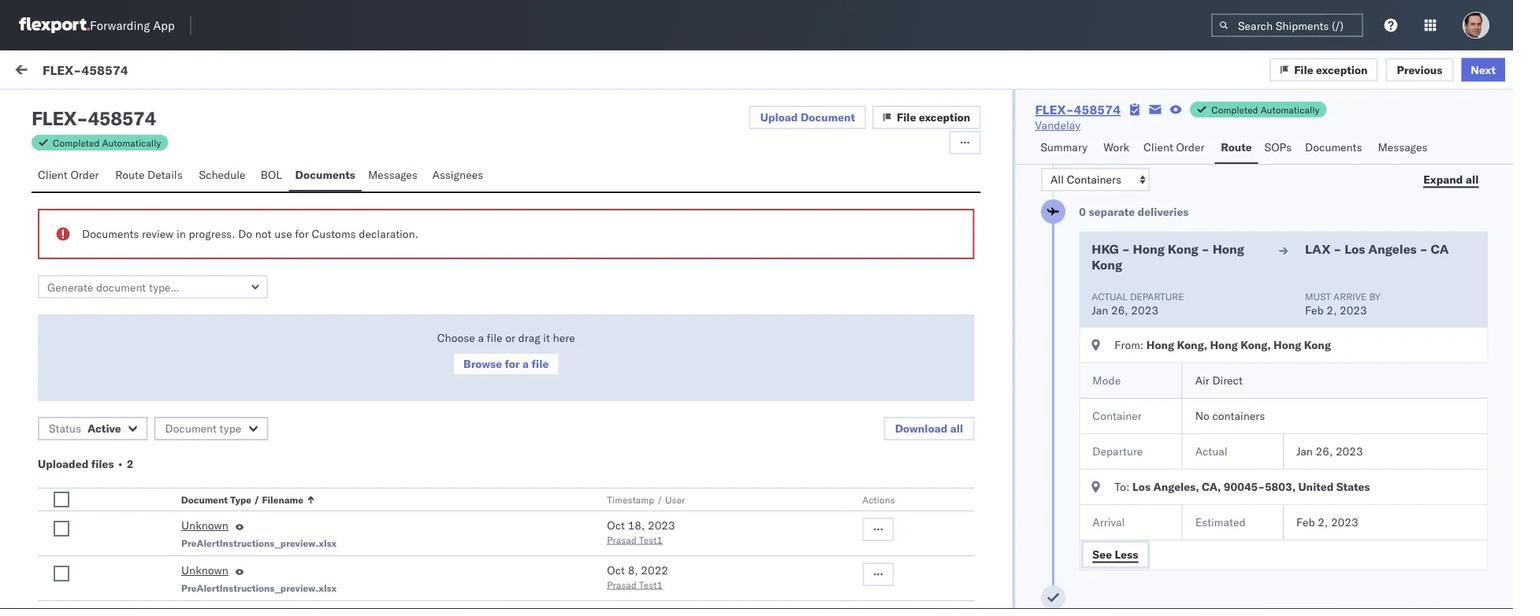 Task type: describe. For each thing, give the bounding box(es) containing it.
in
[[177, 227, 186, 241]]

note
[[373, 593, 395, 606]]

forwarding app link
[[19, 17, 175, 33]]

0 horizontal spatial exception
[[919, 110, 970, 124]]

0 vertical spatial your
[[274, 246, 296, 260]]

previous button
[[1386, 58, 1453, 81]]

filing
[[71, 246, 96, 260]]

2023, for whatever floats your boat! waka waka!
[[555, 302, 586, 316]]

united
[[1298, 480, 1333, 494]]

external (0)
[[25, 100, 90, 114]]

flex- 2271801
[[1179, 381, 1260, 395]]

1 horizontal spatial automatically
[[1261, 104, 1320, 115]]

actual for actual departure jan 26, 2023
[[1091, 290, 1127, 302]]

1 horizontal spatial completed automatically
[[1211, 104, 1320, 115]]

all for download all
[[950, 422, 963, 435]]

less
[[1114, 547, 1138, 561]]

1 horizontal spatial exception
[[1316, 62, 1368, 76]]

2 5:45 from the top
[[589, 578, 613, 592]]

than
[[260, 593, 283, 606]]

document type
[[165, 422, 241, 435]]

longer
[[226, 593, 257, 606]]

2 / from the left
[[657, 494, 663, 506]]

upload document
[[760, 110, 855, 124]]

458574 up vandelay
[[1074, 102, 1121, 117]]

prealertinstructions_preview.xlsx for oct 18, 2023
[[181, 537, 337, 549]]

it
[[543, 331, 550, 345]]

exception: for exception: unknown customs hold type
[[50, 388, 106, 402]]

oct inside oct 18, 2023 prasad test1
[[607, 519, 625, 532]]

1 horizontal spatial messages button
[[1372, 133, 1436, 164]]

savant for am
[[112, 219, 147, 232]]

0 vertical spatial type
[[238, 388, 263, 402]]

your inside your shipment, k & k, devan has been occurs when unloading cargo takes longer than expected. please note that this may
[[175, 577, 197, 591]]

choose a file or drag it here
[[437, 331, 575, 345]]

uploaded
[[38, 457, 88, 471]]

unknown link for oct 18, 2023
[[181, 518, 228, 537]]

user
[[665, 494, 685, 506]]

whatever
[[47, 317, 94, 331]]

4 omkar from the top
[[76, 447, 110, 461]]

from:
[[1114, 338, 1143, 352]]

0 vertical spatial client order
[[1144, 140, 1205, 154]]

1 vertical spatial feb
[[1296, 515, 1315, 529]]

direct
[[1212, 374, 1242, 387]]

2 flex- 458574 from the top
[[1179, 476, 1253, 489]]

this
[[47, 506, 68, 520]]

0 vertical spatial customs
[[312, 227, 356, 241]]

summary
[[1041, 140, 1088, 154]]

exception: warehouse devan delay
[[50, 474, 236, 488]]

1 horizontal spatial messages
[[1378, 140, 1427, 154]]

a right "choose"
[[478, 331, 484, 345]]

active
[[87, 422, 121, 435]]

1 horizontal spatial file
[[1294, 62, 1313, 76]]

omkar savant for floats
[[76, 290, 147, 303]]

savant for floats
[[112, 290, 147, 303]]

0 horizontal spatial client order
[[38, 168, 99, 182]]

item/shipment
[[1238, 137, 1302, 149]]

exception: unknown customs hold type
[[50, 388, 263, 402]]

related work item/shipment
[[1179, 137, 1302, 149]]

flex- right the 'my' at left
[[43, 62, 81, 77]]

no
[[1195, 409, 1209, 423]]

458574 up internal
[[81, 62, 128, 77]]

see
[[1092, 547, 1112, 561]]

flex- up vandelay
[[1035, 102, 1074, 117]]

browse
[[463, 357, 502, 371]]

flex- up "from: hong kong, hong kong, hong kong"
[[1179, 302, 1212, 316]]

| 1 filter applied
[[286, 65, 365, 78]]

1854269
[[1212, 231, 1260, 245]]

omkar savant for are
[[76, 550, 147, 563]]

1 horizontal spatial jan
[[1296, 444, 1312, 458]]

savant for are
[[112, 550, 147, 563]]

work for related
[[1215, 137, 1235, 149]]

1 oct 26, 2023, 5:45 pm edt from the top
[[515, 476, 656, 489]]

route for route details
[[115, 168, 145, 182]]

1 vertical spatial your
[[129, 317, 150, 331]]

0
[[1079, 205, 1086, 219]]

omkar for am
[[76, 219, 110, 232]]

458574 up the estimated
[[1212, 476, 1253, 489]]

whatever floats your boat! waka waka!
[[47, 317, 244, 331]]

0 horizontal spatial file
[[487, 331, 502, 345]]

2 resize handle column header from the left
[[821, 132, 840, 609]]

0 horizontal spatial automatically
[[102, 137, 161, 149]]

1 horizontal spatial documents button
[[1299, 133, 1372, 164]]

kong for hkg - hong kong - hong kong
[[1091, 257, 1122, 273]]

improve
[[231, 246, 271, 260]]

import work
[[117, 65, 179, 78]]

0 vertical spatial unknown
[[109, 388, 158, 402]]

details
[[147, 168, 183, 182]]

1 vertical spatial 2,
[[1317, 515, 1328, 529]]

delay
[[206, 474, 236, 488]]

oct inside 'oct 8, 2022 prasad test1'
[[607, 563, 625, 577]]

1 vertical spatial messages
[[368, 168, 418, 182]]

1 vertical spatial customs
[[161, 388, 207, 402]]

filter
[[302, 65, 325, 78]]

expand all
[[1423, 172, 1478, 186]]

latent messaging test.
[[47, 175, 161, 189]]

exception: for exception: warehouse devan delay
[[50, 474, 106, 488]]

import
[[117, 65, 150, 78]]

8,
[[628, 563, 638, 577]]

vandelay
[[1035, 118, 1081, 132]]

assignees button
[[426, 161, 492, 191]]

1 horizontal spatial completed
[[1211, 104, 1258, 115]]

mode
[[1092, 374, 1120, 387]]

omkar savant for messaging
[[76, 148, 147, 162]]

lax
[[1305, 241, 1330, 257]]

not
[[255, 227, 272, 241]]

1 vertical spatial completed
[[53, 137, 100, 149]]

jan inside actual departure jan 26, 2023
[[1091, 303, 1108, 317]]

prasad for 18,
[[607, 534, 637, 546]]

to
[[219, 246, 229, 260]]

2271801
[[1212, 381, 1260, 395]]

2022
[[641, 563, 668, 577]]

my work
[[16, 61, 86, 82]]

message (0)
[[209, 65, 275, 78]]

devan
[[286, 577, 316, 591]]

1
[[292, 65, 299, 78]]

that
[[398, 593, 418, 606]]

1 vertical spatial los
[[1132, 480, 1150, 494]]

to:
[[1114, 480, 1129, 494]]

jan 26, 2023
[[1296, 444, 1363, 458]]

a right create
[[391, 506, 397, 520]]

external (0) button
[[19, 93, 99, 124]]

takes
[[196, 593, 223, 606]]

has
[[319, 577, 337, 591]]

1 horizontal spatial flex-458574
[[1035, 102, 1121, 117]]

route details
[[115, 168, 183, 182]]

1 5:45 from the top
[[589, 476, 613, 489]]

3 resize handle column header from the left
[[1153, 132, 1172, 609]]

(0) for external (0)
[[69, 100, 90, 114]]

flex- down related
[[1179, 160, 1212, 174]]

0 vertical spatial document
[[801, 110, 855, 124]]

i
[[47, 246, 51, 260]]

1 / from the left
[[254, 494, 260, 506]]

0 horizontal spatial client order button
[[32, 161, 109, 191]]

bol
[[261, 168, 282, 182]]

(0) for internal (0)
[[147, 100, 168, 114]]

flex- up the estimated
[[1179, 476, 1212, 489]]

lucrative
[[400, 506, 443, 520]]

browse for a file button
[[452, 352, 560, 376]]

1 vertical spatial file exception
[[897, 110, 970, 124]]

no containers
[[1195, 409, 1265, 423]]

morale!
[[299, 246, 336, 260]]

458574 down related work item/shipment
[[1212, 160, 1253, 174]]

will
[[337, 506, 354, 520]]

message for message
[[49, 137, 87, 149]]

arrive
[[1333, 290, 1366, 302]]

may
[[443, 593, 464, 606]]

document for document type
[[165, 422, 217, 435]]

vandelay link
[[1035, 117, 1081, 133]]

here
[[553, 331, 575, 345]]

document type button
[[154, 417, 268, 441]]

flex- up no
[[1179, 381, 1212, 395]]

must
[[1305, 290, 1331, 302]]

flex - 458574
[[32, 106, 156, 130]]

1 flex- 458574 from the top
[[1179, 160, 1253, 174]]

4 savant from the top
[[112, 447, 147, 461]]

18,
[[628, 519, 645, 532]]

angeles,
[[1153, 480, 1199, 494]]

create
[[357, 506, 388, 520]]

pm for k,
[[616, 578, 632, 592]]

occurs
[[47, 593, 81, 606]]

expand all button
[[1414, 168, 1488, 191]]

app
[[153, 18, 175, 33]]

route for route
[[1221, 140, 1252, 154]]



Task type: locate. For each thing, give the bounding box(es) containing it.
2 oct 26, 2023, 5:45 pm edt from the top
[[515, 578, 656, 592]]

kong up actual departure jan 26, 2023
[[1091, 257, 1122, 273]]

a inside button
[[523, 357, 529, 371]]

0 horizontal spatial messages button
[[362, 161, 426, 191]]

documents right 'bol' button
[[295, 168, 355, 182]]

1 vertical spatial jan
[[1296, 444, 1312, 458]]

i am filing a commendation report to improve your morale!
[[47, 246, 336, 260]]

unknown link for oct 8, 2022
[[181, 563, 228, 582]]

1 vertical spatial 2023,
[[555, 476, 586, 489]]

feb inside must arrive by feb 2, 2023
[[1305, 303, 1323, 317]]

0 vertical spatial oct 26, 2023, 5:45 pm edt
[[515, 476, 656, 489]]

None checkbox
[[54, 492, 69, 508], [54, 521, 69, 537], [54, 566, 69, 582], [54, 492, 69, 508], [54, 521, 69, 537], [54, 566, 69, 582]]

completed
[[1211, 104, 1258, 115], [53, 137, 100, 149]]

0 horizontal spatial this
[[190, 506, 209, 520]]

shipment,
[[200, 577, 250, 591]]

test1 for 2022
[[639, 579, 663, 591]]

declaration.
[[359, 227, 419, 241]]

2023 down departure
[[1131, 303, 1158, 317]]

5 omkar savant from the top
[[76, 550, 147, 563]]

2 horizontal spatial kong
[[1304, 338, 1331, 352]]

2 2023, from the top
[[555, 476, 586, 489]]

0 horizontal spatial (0)
[[69, 100, 90, 114]]

flex- 458574 down related
[[1179, 160, 1253, 174]]

lax - los angeles - ca
[[1305, 241, 1448, 257]]

omkar savant up floats at the left of page
[[76, 290, 147, 303]]

omkar up filing
[[76, 219, 110, 232]]

omkar for are
[[76, 550, 110, 563]]

prasad inside 'oct 8, 2022 prasad test1'
[[607, 579, 637, 591]]

prealertinstructions_preview.xlsx for oct 8, 2022
[[181, 582, 337, 594]]

previous
[[1397, 62, 1442, 76]]

flex- 458574
[[1179, 160, 1253, 174], [1179, 476, 1253, 489]]

1 omkar from the top
[[76, 148, 110, 162]]

are
[[66, 577, 82, 591]]

messages
[[1378, 140, 1427, 154], [368, 168, 418, 182]]

oct 26, 2023, 5:45 pm edt down 8,
[[515, 578, 656, 592]]

documents right sops button at right
[[1305, 140, 1362, 154]]

k
[[252, 577, 260, 591]]

see less
[[1092, 547, 1138, 561]]

test1 inside 'oct 8, 2022 prasad test1'
[[639, 579, 663, 591]]

timestamp
[[607, 494, 654, 506]]

0 vertical spatial work
[[153, 65, 179, 78]]

oct 26, 2023, 5:45 pm edt up "timestamp"
[[515, 476, 656, 489]]

unknown for oct 8, 2022
[[181, 563, 228, 577]]

omkar for floats
[[76, 290, 110, 303]]

test1 inside oct 18, 2023 prasad test1
[[639, 534, 663, 546]]

exception: down uploaded files ∙ 2
[[50, 474, 106, 488]]

review
[[142, 227, 174, 241]]

prasad for 8,
[[607, 579, 637, 591]]

0 horizontal spatial documents button
[[289, 161, 362, 191]]

actual for actual
[[1195, 444, 1227, 458]]

2023 inside actual departure jan 26, 2023
[[1131, 303, 1158, 317]]

/ left user
[[657, 494, 663, 506]]

2 omkar from the top
[[76, 219, 110, 232]]

do
[[238, 227, 252, 241]]

0 horizontal spatial file exception
[[897, 110, 970, 124]]

jan up united
[[1296, 444, 1312, 458]]

expand
[[1423, 172, 1463, 186]]

3 pm from the top
[[616, 578, 632, 592]]

3 2023, from the top
[[555, 578, 586, 592]]

0 vertical spatial unknown link
[[181, 518, 228, 537]]

this
[[190, 506, 209, 520], [421, 593, 440, 606]]

1 vertical spatial automatically
[[102, 137, 161, 149]]

flex- down deliveries on the right of the page
[[1179, 231, 1212, 245]]

your down use
[[274, 246, 296, 260]]

flex- 458574 up the estimated
[[1179, 476, 1253, 489]]

departure
[[1130, 290, 1184, 302]]

2 edt from the top
[[635, 476, 656, 489]]

exception:
[[50, 388, 106, 402], [50, 474, 106, 488]]

savant up commendation
[[112, 219, 147, 232]]

customs up "morale!"
[[312, 227, 356, 241]]

with
[[166, 506, 187, 520]]

automatically down internal (0) button
[[102, 137, 161, 149]]

kong for from: hong kong, hong kong, hong kong
[[1304, 338, 1331, 352]]

omkar up floats at the left of page
[[76, 290, 110, 303]]

1 vertical spatial documents
[[295, 168, 355, 182]]

documents up filing
[[82, 227, 139, 241]]

omkar up latent messaging test. at the left top of the page
[[76, 148, 110, 162]]

type
[[220, 422, 241, 435]]

3 edt from the top
[[635, 578, 656, 592]]

for down the or on the left bottom of the page
[[505, 357, 520, 371]]

message
[[209, 65, 255, 78], [49, 137, 87, 149]]

work for my
[[45, 61, 86, 82]]

we are
[[47, 577, 82, 591]]

2, down united
[[1317, 515, 1328, 529]]

5803,
[[1264, 480, 1295, 494]]

automatically up item/shipment at the top right
[[1261, 104, 1320, 115]]

1 horizontal spatial client order
[[1144, 140, 1205, 154]]

all for expand all
[[1465, 172, 1478, 186]]

1 horizontal spatial client
[[1144, 140, 1173, 154]]

0 vertical spatial order
[[1176, 140, 1205, 154]]

2 pm from the top
[[616, 476, 632, 489]]

2 prasad from the top
[[607, 579, 637, 591]]

pm right 6:30
[[616, 302, 632, 316]]

1 horizontal spatial all
[[1465, 172, 1478, 186]]

2 test1 from the top
[[639, 579, 663, 591]]

feb down united
[[1296, 515, 1315, 529]]

internal
[[106, 100, 144, 114]]

savant down deal
[[112, 550, 147, 563]]

1 vertical spatial exception
[[919, 110, 970, 124]]

1 prasad from the top
[[607, 534, 637, 546]]

savant up whatever floats your boat! waka waka!
[[112, 290, 147, 303]]

document
[[801, 110, 855, 124], [165, 422, 217, 435], [181, 494, 228, 506]]

work right import
[[153, 65, 179, 78]]

0 vertical spatial file
[[1294, 62, 1313, 76]]

1 test1 from the top
[[639, 534, 663, 546]]

documents button right sops
[[1299, 133, 1372, 164]]

1 horizontal spatial order
[[1176, 140, 1205, 154]]

1 vertical spatial prealertinstructions_preview.xlsx
[[181, 582, 337, 594]]

omkar savant down partnership.
[[76, 550, 147, 563]]

a right filing
[[99, 246, 105, 260]]

timestamp / user button
[[604, 490, 831, 506]]

0 vertical spatial completed automatically
[[1211, 104, 1320, 115]]

unknown for oct 18, 2023
[[181, 519, 228, 532]]

work inside button
[[1103, 140, 1129, 154]]

air direct
[[1195, 374, 1242, 387]]

feb
[[1305, 303, 1323, 317], [1296, 515, 1315, 529]]

work right related
[[1215, 137, 1235, 149]]

1 horizontal spatial kong,
[[1240, 338, 1270, 352]]

a right 'is'
[[83, 506, 89, 520]]

download all button
[[884, 417, 974, 441]]

458574 down import
[[88, 106, 156, 130]]

flexport. image
[[19, 17, 90, 33]]

3 savant from the top
[[112, 290, 147, 303]]

kong, up direct
[[1240, 338, 1270, 352]]

1 unknown link from the top
[[181, 518, 228, 537]]

messages up declaration.
[[368, 168, 418, 182]]

this inside 'this is a great deal and with this contract established, we will create a lucrative partnership.'
[[190, 506, 209, 520]]

client order button up deliveries on the right of the page
[[1137, 133, 1215, 164]]

/ up 'this is a great deal and with this contract established, we will create a lucrative partnership.'
[[254, 494, 260, 506]]

2 kong, from the left
[[1240, 338, 1270, 352]]

test1 for 2023
[[639, 534, 663, 546]]

1 savant from the top
[[112, 148, 147, 162]]

1 vertical spatial unknown link
[[181, 563, 228, 582]]

omkar for messaging
[[76, 148, 110, 162]]

0 vertical spatial file exception
[[1294, 62, 1368, 76]]

5 savant from the top
[[112, 550, 147, 563]]

cargo
[[166, 593, 193, 606]]

forwarding app
[[90, 18, 175, 33]]

omkar savant
[[76, 148, 147, 162], [76, 219, 147, 232], [76, 290, 147, 303], [76, 447, 147, 461], [76, 550, 147, 563]]

file down it
[[532, 357, 549, 371]]

0 vertical spatial client
[[1144, 140, 1173, 154]]

deal
[[120, 506, 141, 520]]

message down flex
[[49, 137, 87, 149]]

omkar savant up 'messaging'
[[76, 148, 147, 162]]

4 omkar savant from the top
[[76, 447, 147, 461]]

progress.
[[189, 227, 235, 241]]

messages button up expand
[[1372, 133, 1436, 164]]

omkar savant for am
[[76, 219, 147, 232]]

0 vertical spatial message
[[209, 65, 255, 78]]

1 vertical spatial flex-458574
[[1035, 102, 1121, 117]]

2023 down states
[[1331, 515, 1358, 529]]

upload
[[760, 110, 798, 124]]

file left the or on the left bottom of the page
[[487, 331, 502, 345]]

1 vertical spatial file
[[532, 357, 549, 371]]

prasad down 8,
[[607, 579, 637, 591]]

0 horizontal spatial your
[[129, 317, 150, 331]]

0 horizontal spatial work
[[153, 65, 179, 78]]

type right hold
[[238, 388, 263, 402]]

1 prealertinstructions_preview.xlsx from the top
[[181, 537, 337, 549]]

2,
[[1326, 303, 1336, 317], [1317, 515, 1328, 529]]

1 vertical spatial actual
[[1195, 444, 1227, 458]]

document type / filename button
[[178, 490, 575, 506]]

1 resize handle column header from the left
[[489, 132, 508, 609]]

0 vertical spatial flex-458574
[[43, 62, 128, 77]]

1 horizontal spatial kong
[[1167, 241, 1198, 257]]

1 vertical spatial client
[[38, 168, 68, 182]]

unknown link down document type / filename
[[181, 518, 228, 537]]

0 vertical spatial this
[[190, 506, 209, 520]]

0 vertical spatial work
[[45, 61, 86, 82]]

oct
[[515, 302, 533, 316], [515, 476, 533, 489], [607, 519, 625, 532], [607, 563, 625, 577], [515, 578, 533, 592]]

document for document type / filename
[[181, 494, 228, 506]]

client order down flex
[[38, 168, 99, 182]]

omkar savant up filing
[[76, 219, 147, 232]]

1 vertical spatial flex- 458574
[[1179, 476, 1253, 489]]

2 unknown link from the top
[[181, 563, 228, 582]]

use
[[274, 227, 292, 241]]

0 vertical spatial 2,
[[1326, 303, 1336, 317]]

1 horizontal spatial /
[[657, 494, 663, 506]]

test1 down "18,"
[[639, 534, 663, 546]]

1 vertical spatial exception:
[[50, 474, 106, 488]]

exception
[[1316, 62, 1368, 76], [919, 110, 970, 124]]

for right use
[[295, 227, 309, 241]]

actual up ca,
[[1195, 444, 1227, 458]]

unknown up takes
[[181, 563, 228, 577]]

0 vertical spatial 5:45
[[589, 476, 613, 489]]

message left |
[[209, 65, 255, 78]]

omkar
[[76, 148, 110, 162], [76, 219, 110, 232], [76, 290, 110, 303], [76, 447, 110, 461], [76, 550, 110, 563]]

1 omkar savant from the top
[[76, 148, 147, 162]]

1 vertical spatial unknown
[[181, 519, 228, 532]]

savant
[[112, 148, 147, 162], [112, 219, 147, 232], [112, 290, 147, 303], [112, 447, 147, 461], [112, 550, 147, 563]]

message for message (0)
[[209, 65, 255, 78]]

we
[[47, 577, 63, 591]]

this right with
[[190, 506, 209, 520]]

0 horizontal spatial all
[[950, 422, 963, 435]]

(0) left |
[[255, 65, 275, 78]]

bol button
[[254, 161, 289, 191]]

this inside your shipment, k & k, devan has been occurs when unloading cargo takes longer than expected. please note that this may
[[421, 593, 440, 606]]

unknown down document type / filename
[[181, 519, 228, 532]]

2 savant from the top
[[112, 219, 147, 232]]

we
[[320, 506, 334, 520]]

savant for messaging
[[112, 148, 147, 162]]

1 vertical spatial work
[[1215, 137, 1235, 149]]

omkar down status active
[[76, 447, 110, 461]]

2 exception: from the top
[[50, 474, 106, 488]]

schedule
[[199, 168, 246, 182]]

containers
[[1212, 409, 1265, 423]]

route button
[[1215, 133, 1258, 164]]

1 horizontal spatial work
[[1215, 137, 1235, 149]]

0 vertical spatial prasad
[[607, 534, 637, 546]]

forwarding
[[90, 18, 150, 33]]

90045-
[[1223, 480, 1264, 494]]

omkar down partnership.
[[76, 550, 110, 563]]

container
[[1092, 409, 1141, 423]]

route inside route button
[[1221, 140, 1252, 154]]

file
[[487, 331, 502, 345], [532, 357, 549, 371]]

documents for the leftmost documents button
[[295, 168, 355, 182]]

0 vertical spatial documents
[[1305, 140, 1362, 154]]

Generate document type... text field
[[38, 275, 268, 299]]

Search Shipments (/) text field
[[1211, 13, 1363, 37]]

2 vertical spatial your
[[175, 577, 197, 591]]

type inside document type / filename button
[[230, 494, 252, 506]]

flex-458574
[[43, 62, 128, 77], [1035, 102, 1121, 117]]

1 vertical spatial document
[[165, 422, 217, 435]]

client left related
[[1144, 140, 1173, 154]]

kong down deliveries on the right of the page
[[1167, 241, 1198, 257]]

work right summary button
[[1103, 140, 1129, 154]]

0 horizontal spatial completed automatically
[[53, 137, 161, 149]]

expected.
[[285, 593, 334, 606]]

1 edt from the top
[[635, 302, 656, 316]]

test1 down 2022
[[639, 579, 663, 591]]

2 vertical spatial document
[[181, 494, 228, 506]]

summary button
[[1034, 133, 1097, 164]]

unknown link
[[181, 518, 228, 537], [181, 563, 228, 582]]

completed automatically up item/shipment at the top right
[[1211, 104, 1320, 115]]

assignees
[[432, 168, 483, 182]]

order left route button
[[1176, 140, 1205, 154]]

1 vertical spatial oct 26, 2023, 5:45 pm edt
[[515, 578, 656, 592]]

1 horizontal spatial los
[[1344, 241, 1365, 257]]

documents button
[[1299, 133, 1372, 164], [289, 161, 362, 191]]

order down flex - 458574
[[70, 168, 99, 182]]

pm for whatever floats your boat! waka waka!
[[616, 302, 632, 316]]

work up external (0) at the top of the page
[[45, 61, 86, 82]]

2023 for jan 26, 2023
[[1335, 444, 1363, 458]]

messaging
[[82, 175, 135, 189]]

your left boat!
[[129, 317, 150, 331]]

4 resize handle column header from the left
[[1485, 132, 1504, 609]]

edt for k,
[[635, 578, 656, 592]]

latent
[[47, 175, 79, 189]]

documents for documents review in progress. do not use for customs declaration.
[[82, 227, 139, 241]]

route details button
[[109, 161, 193, 191]]

sops button
[[1258, 133, 1299, 164]]

all right expand
[[1465, 172, 1478, 186]]

all inside download all button
[[950, 422, 963, 435]]

2023 for oct 18, 2023 prasad test1
[[648, 519, 675, 532]]

when
[[84, 593, 110, 606]]

route inside route details button
[[115, 168, 145, 182]]

0 vertical spatial messages
[[1378, 140, 1427, 154]]

0 horizontal spatial kong
[[1091, 257, 1122, 273]]

0 vertical spatial completed
[[1211, 104, 1258, 115]]

file inside browse for a file button
[[532, 357, 549, 371]]

1 horizontal spatial message
[[209, 65, 255, 78]]

2023 for feb 2, 2023
[[1331, 515, 1358, 529]]

prasad
[[607, 534, 637, 546], [607, 579, 637, 591]]

0 horizontal spatial actual
[[1091, 290, 1127, 302]]

1 vertical spatial prasad
[[607, 579, 637, 591]]

edt for whatever floats your boat! waka waka!
[[635, 302, 656, 316]]

0 horizontal spatial los
[[1132, 480, 1150, 494]]

1 vertical spatial all
[[950, 422, 963, 435]]

2 prealertinstructions_preview.xlsx from the top
[[181, 582, 337, 594]]

messages up expand
[[1378, 140, 1427, 154]]

import work button
[[117, 65, 179, 78]]

2, inside must arrive by feb 2, 2023
[[1326, 303, 1336, 317]]

browse for a file
[[463, 357, 549, 371]]

1 vertical spatial test1
[[639, 579, 663, 591]]

oct 18, 2023 prasad test1
[[607, 519, 675, 546]]

2 vertical spatial unknown
[[181, 563, 228, 577]]

completed down flex - 458574
[[53, 137, 100, 149]]

to: los angeles, ca, 90045-5803, united states
[[1114, 480, 1370, 494]]

savant up route details
[[112, 148, 147, 162]]

0 vertical spatial all
[[1465, 172, 1478, 186]]

2023 down "arrive" at the right
[[1339, 303, 1367, 317]]

drag
[[518, 331, 540, 345]]

this is a great deal and with this contract established, we will create a lucrative partnership.
[[47, 506, 443, 535]]

savant up warehouse
[[112, 447, 147, 461]]

for inside browse for a file button
[[505, 357, 520, 371]]

completed up related work item/shipment
[[1211, 104, 1258, 115]]

jan down hkg
[[1091, 303, 1108, 317]]

a down drag
[[523, 357, 529, 371]]

feb down must
[[1305, 303, 1323, 317]]

actual inside actual departure jan 26, 2023
[[1091, 290, 1127, 302]]

26, inside actual departure jan 26, 2023
[[1111, 303, 1128, 317]]

2 horizontal spatial your
[[274, 246, 296, 260]]

0 horizontal spatial completed
[[53, 137, 100, 149]]

1 vertical spatial client order
[[38, 168, 99, 182]]

route
[[1221, 140, 1252, 154], [115, 168, 145, 182]]

3 omkar from the top
[[76, 290, 110, 303]]

must arrive by feb 2, 2023
[[1305, 290, 1380, 317]]

1 exception: from the top
[[50, 388, 106, 402]]

los right to:
[[1132, 480, 1150, 494]]

(0) right internal
[[147, 100, 168, 114]]

flex-458574 link
[[1035, 102, 1121, 117]]

omkar savant down active
[[76, 447, 147, 461]]

1 vertical spatial edt
[[635, 476, 656, 489]]

kong,
[[1177, 338, 1207, 352], [1240, 338, 1270, 352]]

client left 'messaging'
[[38, 168, 68, 182]]

0 vertical spatial prealertinstructions_preview.xlsx
[[181, 537, 337, 549]]

0 vertical spatial pm
[[616, 302, 632, 316]]

file exception button
[[1270, 58, 1378, 81], [1270, 58, 1378, 81], [872, 106, 981, 129], [872, 106, 981, 129]]

0 horizontal spatial file
[[897, 110, 916, 124]]

kong, up air
[[1177, 338, 1207, 352]]

flex-458574 up vandelay
[[1035, 102, 1121, 117]]

documents for documents button to the right
[[1305, 140, 1362, 154]]

estimated
[[1195, 515, 1245, 529]]

1 horizontal spatial documents
[[295, 168, 355, 182]]

3 omkar savant from the top
[[76, 290, 147, 303]]

prasad inside oct 18, 2023 prasad test1
[[607, 534, 637, 546]]

2023 inside oct 18, 2023 prasad test1
[[648, 519, 675, 532]]

edt right 6:30
[[635, 302, 656, 316]]

2023 inside must arrive by feb 2, 2023
[[1339, 303, 1367, 317]]

unknown up active
[[109, 388, 158, 402]]

all inside expand all 'button'
[[1465, 172, 1478, 186]]

type up contract
[[230, 494, 252, 506]]

1 horizontal spatial for
[[505, 357, 520, 371]]

1 kong, from the left
[[1177, 338, 1207, 352]]

established,
[[256, 506, 318, 520]]

1 horizontal spatial client order button
[[1137, 133, 1215, 164]]

resize handle column header
[[489, 132, 508, 609], [821, 132, 840, 609], [1153, 132, 1172, 609], [1485, 132, 1504, 609]]

0 vertical spatial for
[[295, 227, 309, 241]]

0 vertical spatial exception:
[[50, 388, 106, 402]]

(0) for message (0)
[[255, 65, 275, 78]]

exception: up status active
[[50, 388, 106, 402]]

1 horizontal spatial file
[[532, 357, 549, 371]]

2023, for k,
[[555, 578, 586, 592]]

1 horizontal spatial route
[[1221, 140, 1252, 154]]

flex-458574 down forwarding app link
[[43, 62, 128, 77]]

pm
[[616, 302, 632, 316], [616, 476, 632, 489], [616, 578, 632, 592]]

5 omkar from the top
[[76, 550, 110, 563]]

2 omkar savant from the top
[[76, 219, 147, 232]]

(0) right external
[[69, 100, 90, 114]]

1 vertical spatial pm
[[616, 476, 632, 489]]

edt down 2022
[[635, 578, 656, 592]]

0 vertical spatial flex- 458574
[[1179, 160, 1253, 174]]

2023 right "18,"
[[648, 519, 675, 532]]

0 horizontal spatial flex-458574
[[43, 62, 128, 77]]

2 vertical spatial edt
[[635, 578, 656, 592]]

documents button right bol at the left
[[289, 161, 362, 191]]

0 horizontal spatial order
[[70, 168, 99, 182]]

download all
[[895, 422, 963, 435]]

0 horizontal spatial jan
[[1091, 303, 1108, 317]]

1 pm from the top
[[616, 302, 632, 316]]

2 horizontal spatial documents
[[1305, 140, 1362, 154]]

air
[[1195, 374, 1209, 387]]

1 2023, from the top
[[555, 302, 586, 316]]

external
[[25, 100, 67, 114]]

0 vertical spatial test1
[[639, 534, 663, 546]]

0 horizontal spatial /
[[254, 494, 260, 506]]

2 vertical spatial documents
[[82, 227, 139, 241]]

see less button
[[1083, 543, 1147, 567]]



Task type: vqa. For each thing, say whether or not it's contained in the screenshot.
Lading
no



